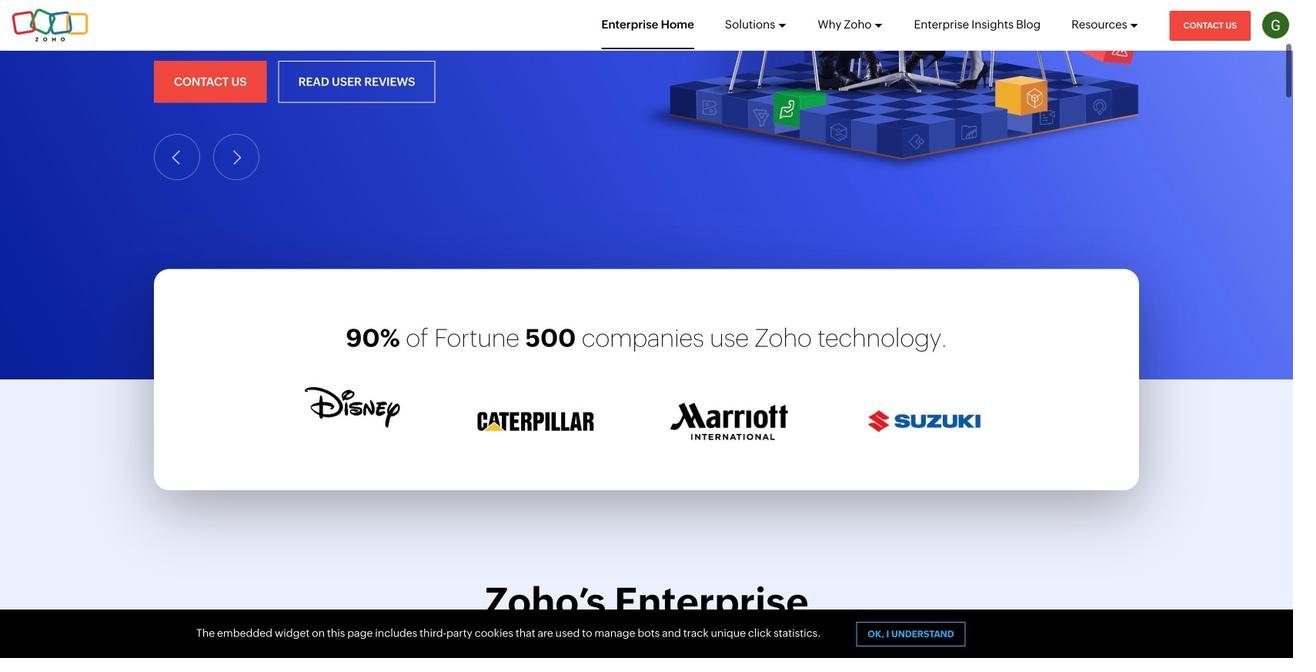 Task type: locate. For each thing, give the bounding box(es) containing it.
zoho enterprise trusted by disney image
[[304, 374, 401, 439]]

zoho enterprise trusted by marriot image
[[671, 388, 789, 455]]

zoho enterprise trusted by caterpillar image
[[476, 411, 596, 429]]



Task type: describe. For each thing, give the bounding box(es) containing it.
zoho for enterprise - intelligent software built for enterprise growth image
[[629, 0, 1155, 179]]

zoho enterprise trusted by suzuki image
[[863, 409, 990, 434]]

zoho enterprise logo image
[[12, 8, 89, 42]]

gary orlando image
[[1263, 12, 1290, 39]]



Task type: vqa. For each thing, say whether or not it's contained in the screenshot.
AS
no



